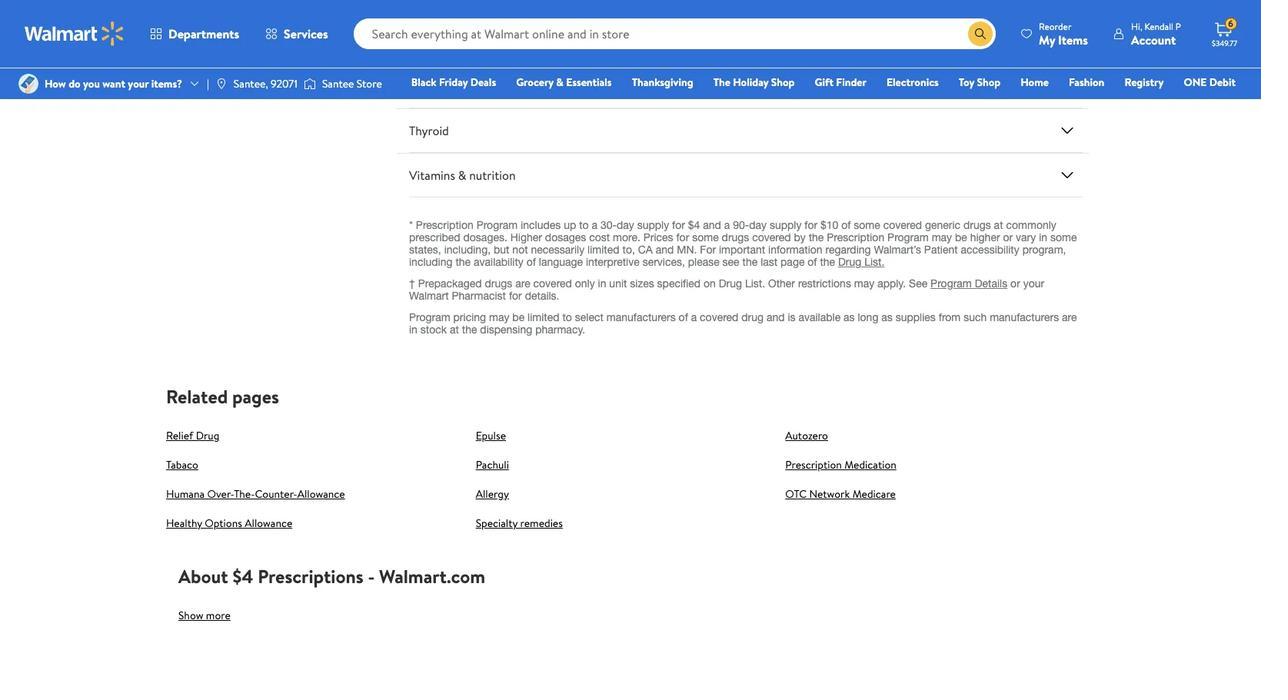 Task type: describe. For each thing, give the bounding box(es) containing it.
relief
[[166, 428, 193, 444]]

registry
[[1125, 75, 1164, 90]]

hi,
[[1132, 20, 1143, 33]]

humana over-the-counter-allowance
[[166, 487, 345, 502]]

how
[[45, 76, 66, 92]]

otc
[[786, 487, 807, 502]]

otc network medicare link
[[786, 487, 896, 502]]

the
[[714, 75, 731, 90]]

p
[[1176, 20, 1182, 33]]

fashion
[[1069, 75, 1105, 90]]

one
[[1184, 75, 1207, 90]]

 image for santee, 92071
[[215, 78, 228, 90]]

specialty remedies
[[476, 516, 563, 532]]

thyroid
[[409, 122, 449, 139]]

related
[[166, 384, 228, 410]]

$4
[[233, 564, 253, 590]]

the holiday shop
[[714, 75, 795, 90]]

the holiday shop link
[[707, 74, 802, 91]]

prescription medication link
[[786, 458, 897, 473]]

drug
[[196, 428, 220, 444]]

debit
[[1210, 75, 1236, 90]]

want
[[103, 76, 125, 92]]

medicare
[[853, 487, 896, 502]]

gift finder
[[815, 75, 867, 90]]

epulse
[[476, 428, 506, 444]]

show more button
[[178, 604, 231, 628]]

vitamins & nutrition image
[[1059, 166, 1077, 185]]

pachuli link
[[476, 458, 509, 473]]

allergy link
[[476, 487, 509, 502]]

humana
[[166, 487, 205, 502]]

thanksgiving
[[632, 75, 694, 90]]

$349.77
[[1212, 38, 1238, 48]]

santee
[[322, 76, 354, 92]]

hi, kendall p account
[[1132, 20, 1182, 48]]

walmart image
[[25, 22, 125, 46]]

items?
[[151, 76, 182, 92]]

pain
[[409, 78, 432, 95]]

grocery
[[516, 75, 554, 90]]

otc network medicare
[[786, 487, 896, 502]]

toy shop link
[[952, 74, 1008, 91]]

about $4 prescriptions - walmart.com
[[178, 564, 486, 590]]

my
[[1039, 31, 1056, 48]]

vitamins
[[409, 167, 455, 184]]

do
[[69, 76, 81, 92]]

autozero
[[786, 428, 829, 444]]

toy shop
[[959, 75, 1001, 90]]

account
[[1132, 31, 1176, 48]]

black friday deals
[[411, 75, 496, 90]]

finder
[[837, 75, 867, 90]]

medication
[[845, 458, 897, 473]]

reorder my items
[[1039, 20, 1089, 48]]

humana over-the-counter-allowance link
[[166, 487, 345, 502]]

6 $349.77
[[1212, 17, 1238, 48]]

services button
[[252, 15, 341, 52]]

92071
[[271, 76, 298, 92]]

management
[[435, 78, 504, 95]]

network
[[810, 487, 850, 502]]

show
[[178, 608, 203, 624]]

relief drug link
[[166, 428, 220, 444]]

santee store
[[322, 76, 382, 92]]

epulse link
[[476, 428, 506, 444]]

healthy options allowance
[[166, 516, 293, 532]]

deals
[[471, 75, 496, 90]]

& for grocery
[[556, 75, 564, 90]]

1 horizontal spatial allowance
[[297, 487, 345, 502]]

6
[[1229, 17, 1234, 30]]

santee, 92071
[[234, 76, 298, 92]]

Search search field
[[354, 18, 996, 49]]

grocery & essentials link
[[509, 74, 619, 91]]



Task type: vqa. For each thing, say whether or not it's contained in the screenshot.
Shipping, inside the Pickup today Delivery today Shipping, arrives in 3+ days
no



Task type: locate. For each thing, give the bounding box(es) containing it.
mental health
[[409, 33, 482, 50]]

0 horizontal spatial shop
[[771, 75, 795, 90]]

allowance right the-
[[297, 487, 345, 502]]

 image right "|"
[[215, 78, 228, 90]]

holiday
[[733, 75, 769, 90]]

remedies
[[520, 516, 563, 532]]

walmart.com
[[379, 564, 486, 590]]

walmart+ link
[[1183, 95, 1243, 112]]

counter-
[[255, 487, 297, 502]]

0 horizontal spatial  image
[[215, 78, 228, 90]]

your
[[128, 76, 149, 92]]

the-
[[234, 487, 255, 502]]

1 horizontal spatial &
[[556, 75, 564, 90]]

prescription medication
[[786, 458, 897, 473]]

shop right toy
[[977, 75, 1001, 90]]

0 horizontal spatial &
[[458, 167, 467, 184]]

nutrition
[[469, 167, 516, 184]]

reorder
[[1039, 20, 1072, 33]]

allowance
[[297, 487, 345, 502], [245, 516, 293, 532]]

mental
[[409, 33, 446, 50]]

0 vertical spatial &
[[556, 75, 564, 90]]

2 shop from the left
[[977, 75, 1001, 90]]

more
[[206, 608, 231, 624]]

black
[[411, 75, 437, 90]]

essentials
[[566, 75, 612, 90]]

 image
[[18, 74, 38, 94]]

& right the vitamins
[[458, 167, 467, 184]]

grocery & essentials
[[516, 75, 612, 90]]

1 horizontal spatial  image
[[304, 76, 316, 92]]

related pages
[[166, 384, 279, 410]]

you
[[83, 76, 100, 92]]

home link
[[1014, 74, 1056, 91]]

fashion link
[[1062, 74, 1112, 91]]

shop right holiday on the top right of the page
[[771, 75, 795, 90]]

one debit link
[[1177, 74, 1243, 91]]

kendall
[[1145, 20, 1174, 33]]

Walmart Site-Wide search field
[[354, 18, 996, 49]]

show more
[[178, 608, 231, 624]]

pages
[[232, 384, 279, 410]]

options
[[205, 516, 242, 532]]

departments button
[[137, 15, 252, 52]]

store
[[357, 76, 382, 92]]

shop inside toy shop link
[[977, 75, 1001, 90]]

relief drug
[[166, 428, 220, 444]]

healthy options allowance link
[[166, 516, 293, 532]]

-
[[368, 564, 375, 590]]

one debit walmart+
[[1184, 75, 1236, 112]]

home
[[1021, 75, 1049, 90]]

1 vertical spatial &
[[458, 167, 467, 184]]

healthy
[[166, 516, 202, 532]]

pain management
[[409, 78, 504, 95]]

 image
[[304, 76, 316, 92], [215, 78, 228, 90]]

0 vertical spatial allowance
[[297, 487, 345, 502]]

items
[[1059, 31, 1089, 48]]

tabaco
[[166, 458, 198, 473]]

specialty
[[476, 516, 518, 532]]

prescription
[[786, 458, 842, 473]]

how do you want your items?
[[45, 76, 182, 92]]

pachuli
[[476, 458, 509, 473]]

0 horizontal spatial allowance
[[245, 516, 293, 532]]

electronics link
[[880, 74, 946, 91]]

vitamins & nutrition
[[409, 167, 516, 184]]

autozero link
[[786, 428, 829, 444]]

specialty remedies link
[[476, 516, 563, 532]]

tabaco link
[[166, 458, 198, 473]]

electronics
[[887, 75, 939, 90]]

departments
[[168, 25, 239, 42]]

&
[[556, 75, 564, 90], [458, 167, 467, 184]]

allergy
[[476, 487, 509, 502]]

friday
[[439, 75, 468, 90]]

& right grocery
[[556, 75, 564, 90]]

gift finder link
[[808, 74, 874, 91]]

about
[[178, 564, 228, 590]]

shop
[[771, 75, 795, 90], [977, 75, 1001, 90]]

toy
[[959, 75, 975, 90]]

services
[[284, 25, 328, 42]]

allowance down the counter-
[[245, 516, 293, 532]]

black friday deals link
[[404, 74, 503, 91]]

gift
[[815, 75, 834, 90]]

santee,
[[234, 76, 268, 92]]

shop inside the holiday shop link
[[771, 75, 795, 90]]

& for vitamins
[[458, 167, 467, 184]]

prescriptions
[[258, 564, 364, 590]]

 image right '92071'
[[304, 76, 316, 92]]

 image for santee store
[[304, 76, 316, 92]]

search icon image
[[975, 28, 987, 40]]

1 vertical spatial allowance
[[245, 516, 293, 532]]

1 horizontal spatial shop
[[977, 75, 1001, 90]]

walmart+
[[1190, 96, 1236, 112]]

thyroid image
[[1059, 121, 1077, 140]]

registry link
[[1118, 74, 1171, 91]]

1 shop from the left
[[771, 75, 795, 90]]



